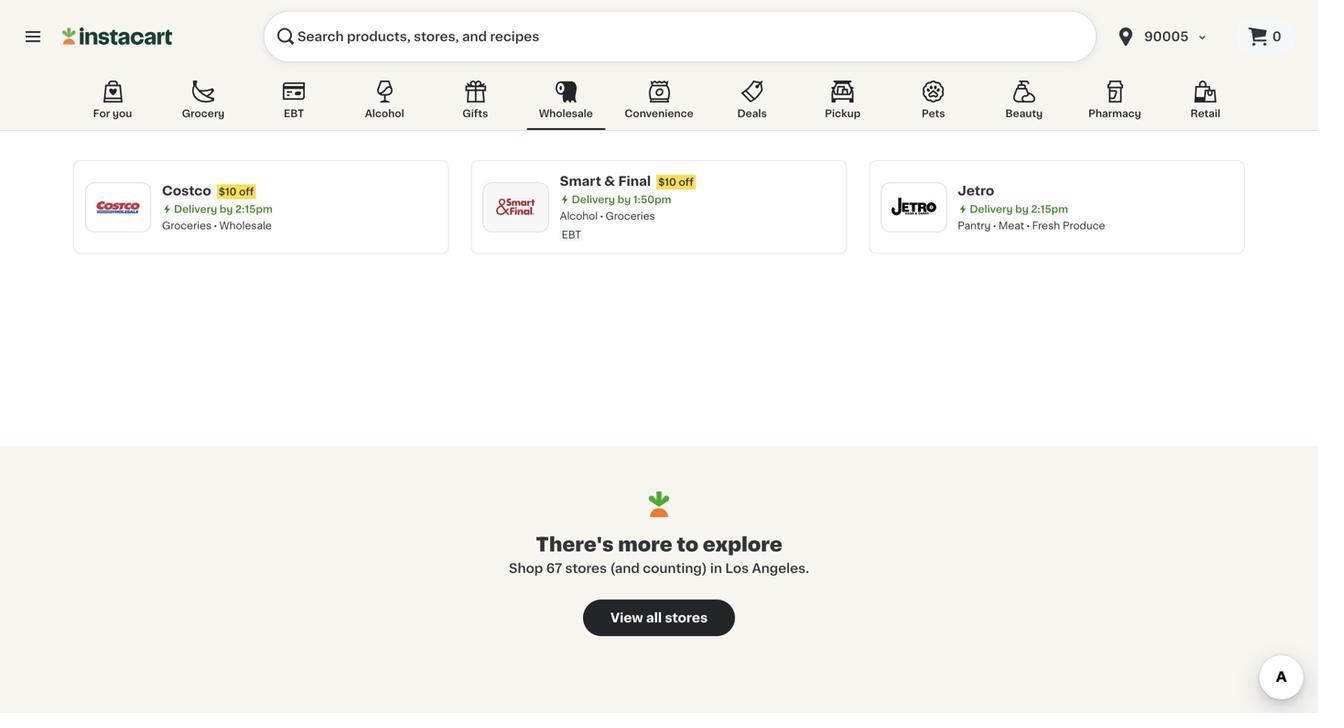 Task type: vqa. For each thing, say whether or not it's contained in the screenshot.
Add to the middle
no



Task type: locate. For each thing, give the bounding box(es) containing it.
wholesale
[[539, 109, 593, 119], [219, 220, 272, 231]]

2:15pm up the fresh
[[1032, 204, 1069, 214]]

1 horizontal spatial alcohol
[[560, 211, 598, 221]]

delivery by 2:15pm up groceries wholesale
[[174, 204, 273, 214]]

0 horizontal spatial alcohol
[[365, 109, 404, 119]]

alcohol button
[[345, 77, 424, 130]]

$10 inside costco $10 off
[[219, 187, 237, 197]]

groceries down delivery by 1:50pm
[[606, 211, 655, 221]]

1 delivery by 2:15pm from the left
[[174, 204, 273, 214]]

smart
[[560, 175, 602, 188]]

2:15pm for wholesale
[[235, 204, 273, 214]]

stores down there's
[[565, 562, 607, 575]]

2 2:15pm from the left
[[1032, 204, 1069, 214]]

2:15pm up groceries wholesale
[[235, 204, 273, 214]]

0 horizontal spatial ebt
[[284, 109, 304, 119]]

1 vertical spatial stores
[[665, 612, 708, 625]]

in
[[711, 562, 722, 575]]

1 horizontal spatial delivery
[[572, 195, 615, 205]]

off inside costco $10 off
[[239, 187, 254, 197]]

delivery down the costco
[[174, 204, 217, 214]]

1 horizontal spatial ebt
[[562, 230, 582, 240]]

pickup
[[825, 109, 861, 119]]

2 horizontal spatial by
[[1016, 204, 1029, 214]]

all
[[646, 612, 662, 625]]

$10 up groceries wholesale
[[219, 187, 237, 197]]

smart & final $10 off
[[560, 175, 694, 188]]

1 vertical spatial wholesale
[[219, 220, 272, 231]]

pharmacy button
[[1076, 77, 1155, 130]]

stores right all
[[665, 612, 708, 625]]

alcohol
[[365, 109, 404, 119], [560, 211, 598, 221]]

0 horizontal spatial groceries
[[162, 220, 212, 231]]

groceries wholesale
[[162, 220, 272, 231]]

0 horizontal spatial delivery by 2:15pm
[[174, 204, 273, 214]]

1 horizontal spatial off
[[679, 177, 694, 187]]

1 vertical spatial ebt
[[562, 230, 582, 240]]

1 horizontal spatial groceries
[[606, 211, 655, 221]]

alcohol for alcohol groceries ebt
[[560, 211, 598, 221]]

0 horizontal spatial stores
[[565, 562, 607, 575]]

delivery for costco
[[174, 204, 217, 214]]

smart & final logo image
[[492, 183, 540, 231]]

view all stores button
[[583, 600, 735, 636]]

0 vertical spatial alcohol
[[365, 109, 404, 119]]

delivery down smart
[[572, 195, 615, 205]]

1:50pm
[[634, 195, 672, 205]]

$10 up 1:50pm
[[659, 177, 677, 187]]

wholesale button
[[527, 77, 606, 130]]

$10
[[659, 177, 677, 187], [219, 187, 237, 197]]

alcohol for alcohol
[[365, 109, 404, 119]]

90005 button
[[1104, 11, 1236, 62], [1115, 11, 1225, 62]]

off inside smart & final $10 off
[[679, 177, 694, 187]]

0 horizontal spatial 2:15pm
[[235, 204, 273, 214]]

67
[[546, 562, 562, 575]]

0 vertical spatial stores
[[565, 562, 607, 575]]

0 horizontal spatial delivery
[[174, 204, 217, 214]]

pharmacy
[[1089, 109, 1142, 119]]

view all stores
[[611, 612, 708, 625]]

beauty
[[1006, 109, 1043, 119]]

retail button
[[1167, 77, 1245, 130]]

groceries
[[606, 211, 655, 221], [162, 220, 212, 231]]

by
[[618, 195, 631, 205], [220, 204, 233, 214], [1016, 204, 1029, 214]]

ebt
[[284, 109, 304, 119], [562, 230, 582, 240]]

1 horizontal spatial wholesale
[[539, 109, 593, 119]]

meat
[[999, 220, 1025, 231]]

1 horizontal spatial stores
[[665, 612, 708, 625]]

view
[[611, 612, 643, 625]]

wholesale up smart
[[539, 109, 593, 119]]

0 horizontal spatial $10
[[219, 187, 237, 197]]

alcohol inside alcohol groceries ebt
[[560, 211, 598, 221]]

for
[[93, 109, 110, 119]]

deals
[[738, 109, 767, 119]]

deals button
[[713, 77, 792, 130]]

instacart image
[[62, 26, 172, 48]]

1 horizontal spatial 2:15pm
[[1032, 204, 1069, 214]]

off up groceries wholesale
[[239, 187, 254, 197]]

convenience button
[[618, 77, 701, 130]]

0 vertical spatial wholesale
[[539, 109, 593, 119]]

1 2:15pm from the left
[[235, 204, 273, 214]]

0 vertical spatial ebt
[[284, 109, 304, 119]]

0 horizontal spatial off
[[239, 187, 254, 197]]

0 horizontal spatial wholesale
[[219, 220, 272, 231]]

1 horizontal spatial $10
[[659, 177, 677, 187]]

groceries inside alcohol groceries ebt
[[606, 211, 655, 221]]

2:15pm for meat
[[1032, 204, 1069, 214]]

delivery up pantry
[[970, 204, 1013, 214]]

stores inside there's more to explore shop 67 stores (and counting) in los angeles.
[[565, 562, 607, 575]]

1 horizontal spatial delivery by 2:15pm
[[970, 204, 1069, 214]]

off right final
[[679, 177, 694, 187]]

alcohol down smart
[[560, 211, 598, 221]]

2 90005 button from the left
[[1115, 11, 1225, 62]]

alcohol left gifts at the left top of page
[[365, 109, 404, 119]]

None search field
[[264, 11, 1097, 62]]

groceries down the costco
[[162, 220, 212, 231]]

delivery by 2:15pm
[[174, 204, 273, 214], [970, 204, 1069, 214]]

shop
[[509, 562, 543, 575]]

alcohol groceries ebt
[[560, 211, 655, 240]]

by down smart & final $10 off
[[618, 195, 631, 205]]

ebt inside button
[[284, 109, 304, 119]]

for you
[[93, 109, 132, 119]]

counting)
[[643, 562, 707, 575]]

grocery button
[[164, 77, 243, 130]]

by for &
[[618, 195, 631, 205]]

delivery by 2:15pm up "meat"
[[970, 204, 1069, 214]]

alcohol inside button
[[365, 109, 404, 119]]

convenience
[[625, 109, 694, 119]]

gifts
[[463, 109, 488, 119]]

2:15pm
[[235, 204, 273, 214], [1032, 204, 1069, 214]]

(and
[[610, 562, 640, 575]]

pets
[[922, 109, 946, 119]]

wholesale down costco $10 off on the left top
[[219, 220, 272, 231]]

&
[[605, 175, 616, 188]]

there's
[[536, 535, 614, 554]]

1 horizontal spatial by
[[618, 195, 631, 205]]

ebt right grocery
[[284, 109, 304, 119]]

90005
[[1145, 30, 1189, 43]]

off
[[679, 177, 694, 187], [239, 187, 254, 197]]

gifts button
[[436, 77, 515, 130]]

stores
[[565, 562, 607, 575], [665, 612, 708, 625]]

ebt down smart
[[562, 230, 582, 240]]

by up pantry meat fresh produce
[[1016, 204, 1029, 214]]

by for $10
[[220, 204, 233, 214]]

by up groceries wholesale
[[220, 204, 233, 214]]

2 horizontal spatial delivery
[[970, 204, 1013, 214]]

delivery
[[572, 195, 615, 205], [174, 204, 217, 214], [970, 204, 1013, 214]]

1 vertical spatial alcohol
[[560, 211, 598, 221]]

0 horizontal spatial by
[[220, 204, 233, 214]]

2 delivery by 2:15pm from the left
[[970, 204, 1069, 214]]



Task type: describe. For each thing, give the bounding box(es) containing it.
0 button
[[1236, 18, 1297, 55]]

los
[[726, 562, 749, 575]]

Search field
[[264, 11, 1097, 62]]

fresh
[[1033, 220, 1061, 231]]

costco logo image
[[94, 183, 142, 231]]

there's more to explore shop 67 stores (and counting) in los angeles.
[[509, 535, 810, 575]]

view all stores link
[[583, 600, 735, 636]]

delivery by 1:50pm
[[572, 195, 672, 205]]

delivery by 2:15pm for meat
[[970, 204, 1069, 214]]

final
[[619, 175, 651, 188]]

wholesale inside button
[[539, 109, 593, 119]]

grocery
[[182, 109, 225, 119]]

ebt inside alcohol groceries ebt
[[562, 230, 582, 240]]

you
[[113, 109, 132, 119]]

explore
[[703, 535, 783, 554]]

ebt button
[[255, 77, 333, 130]]

costco $10 off
[[162, 184, 254, 197]]

stores inside view all stores button
[[665, 612, 708, 625]]

produce
[[1063, 220, 1106, 231]]

pantry meat fresh produce
[[958, 220, 1106, 231]]

pickup button
[[804, 77, 883, 130]]

delivery for smart
[[572, 195, 615, 205]]

shop categories tab list
[[73, 77, 1245, 130]]

delivery by 2:15pm for wholesale
[[174, 204, 273, 214]]

jetro logo image
[[890, 183, 938, 231]]

retail
[[1191, 109, 1221, 119]]

to
[[677, 535, 699, 554]]

jetro
[[958, 184, 995, 197]]

more
[[618, 535, 673, 554]]

pantry
[[958, 220, 991, 231]]

costco
[[162, 184, 211, 197]]

$10 inside smart & final $10 off
[[659, 177, 677, 187]]

for you button
[[73, 77, 152, 130]]

beauty button
[[985, 77, 1064, 130]]

angeles.
[[752, 562, 810, 575]]

1 90005 button from the left
[[1104, 11, 1236, 62]]

0
[[1273, 30, 1282, 43]]

pets button
[[894, 77, 973, 130]]



